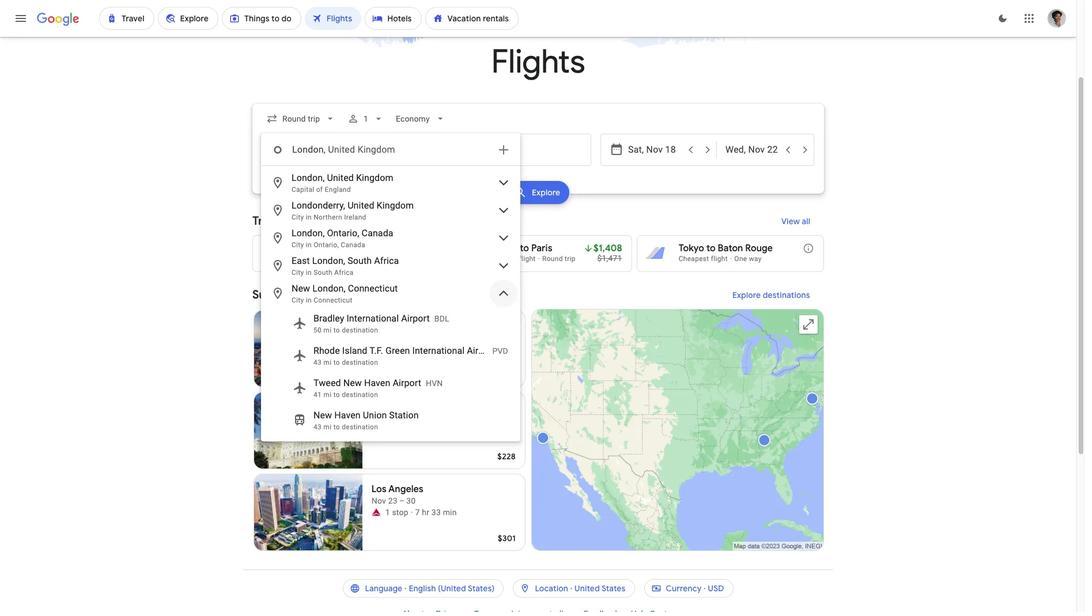 Task type: locate. For each thing, give the bounding box(es) containing it.
explore inside explore button
[[532, 187, 561, 198]]

0 vertical spatial 43
[[314, 359, 322, 367]]

 image
[[731, 255, 733, 263]]

0 horizontal spatial baton
[[295, 243, 320, 254]]

Flight search field
[[243, 104, 834, 442]]

canada up east london, south africa city in south africa
[[341, 241, 366, 249]]

baton up bradley international airport bdl 50 mi to destination
[[368, 288, 400, 302]]

rouge up east london, south africa city in south africa
[[322, 243, 350, 254]]

4 mi from the top
[[324, 423, 332, 431]]

$301
[[498, 533, 516, 544]]

explore for explore destinations
[[733, 290, 761, 300]]

2 nonstop from the top
[[386, 426, 417, 435]]

t.f.
[[370, 345, 383, 356]]

new inside tweed new haven airport hvn 41 mi to destination
[[343, 378, 362, 389]]

More info text field
[[803, 243, 815, 257]]

1 vertical spatial 1
[[424, 344, 429, 353]]

currency
[[666, 584, 702, 594]]

 image for los angeles
[[411, 507, 413, 518]]

baton
[[295, 243, 320, 254], [718, 243, 744, 254], [368, 288, 400, 302]]

2 horizontal spatial 1
[[424, 344, 429, 353]]

 image right green
[[419, 343, 422, 355]]

round trip down paris on the top
[[543, 255, 576, 263]]

rouge up bdl
[[402, 288, 436, 302]]

london, down east london, south africa city in south africa
[[313, 283, 346, 294]]

united inside londonderry, united kingdom city in northern ireland
[[348, 200, 375, 211]]

view all
[[782, 216, 811, 227]]

united up ireland
[[348, 200, 375, 211]]

main menu image
[[14, 12, 28, 25]]

1 flight from the left
[[327, 255, 344, 263]]

english
[[409, 584, 436, 594]]

$228
[[498, 451, 516, 462]]

1 vertical spatial nov
[[372, 496, 386, 506]]

airport right the 27
[[467, 345, 496, 356]]

prices
[[298, 214, 331, 228]]

0 horizontal spatial hr
[[422, 508, 430, 517]]

nov inside "washington, d.c. nov 24 – 30"
[[372, 415, 386, 424]]

flight
[[327, 255, 344, 263], [519, 255, 536, 263], [711, 255, 728, 263]]

to left paris on the top
[[520, 243, 529, 254]]

‌, united kingdom
[[324, 144, 395, 155]]

delta image for dec
[[372, 344, 381, 353]]

tokyo
[[679, 243, 705, 254]]

1408 US dollars text field
[[594, 243, 623, 254]]

1 horizontal spatial baton
[[368, 288, 400, 302]]

0 vertical spatial 1
[[364, 114, 369, 123]]

1 left the 27
[[424, 344, 429, 353]]

flight for paris
[[519, 255, 536, 263]]

london, united kingdom capital of england
[[292, 172, 394, 194]]

in up east
[[306, 241, 312, 249]]

pvd
[[493, 347, 509, 356]]

1 cheapest flight from the left
[[295, 255, 344, 263]]

cheapest flight down denver to paris
[[487, 255, 536, 263]]

destination down island in the left bottom of the page
[[342, 359, 378, 367]]

city left trips in the left of the page
[[292, 296, 304, 304]]

min right 33 on the left bottom of page
[[443, 508, 457, 517]]

1 horizontal spatial trip
[[565, 255, 576, 263]]

london, ontario, canada option
[[262, 224, 520, 252]]

3 flight from the left
[[711, 255, 728, 263]]

mi down tweed
[[324, 423, 332, 431]]

43 down "rhode"
[[314, 359, 322, 367]]

1 cheapest from the left
[[295, 255, 325, 263]]

list box inside enter your origin dialog
[[262, 166, 520, 441]]

0 horizontal spatial  image
[[411, 507, 413, 518]]

destination down 'union'
[[342, 423, 378, 431]]

2 city from the top
[[292, 241, 304, 249]]

1 horizontal spatial africa
[[374, 255, 399, 266]]

denver
[[487, 243, 518, 254]]

41
[[314, 391, 322, 399]]

2 nov from the top
[[372, 496, 386, 506]]

in inside new london, connecticut city in connecticut
[[306, 296, 312, 304]]

2 round from the left
[[543, 255, 563, 263]]

nov inside los angeles nov 23 – 30
[[372, 496, 386, 506]]

0 horizontal spatial trip
[[373, 255, 384, 263]]

3 destination from the top
[[342, 391, 378, 399]]

to right tokyo
[[707, 243, 716, 254]]

1 inside popup button
[[364, 114, 369, 123]]

suggested trips from baton rouge
[[253, 288, 436, 302]]

1 vertical spatial international
[[413, 345, 465, 356]]

1 left stop
[[386, 508, 390, 517]]

0 vertical spatial min
[[452, 344, 465, 353]]

mi inside rhode island t.f. green international airport pvd 43 mi to destination
[[324, 359, 332, 367]]

canada down the londonderry, united kingdom option
[[362, 228, 394, 239]]

paris
[[532, 243, 553, 254]]

1 vertical spatial explore
[[733, 290, 761, 300]]

flights
[[492, 42, 586, 82]]

2 cheapest flight from the left
[[487, 255, 536, 263]]

hvn
[[426, 379, 443, 388]]

1 delta image from the top
[[372, 344, 381, 353]]

airport up "2 – 9"
[[401, 313, 430, 324]]

denver to paris
[[487, 243, 553, 254]]

south down baton rouge to atlanta
[[348, 255, 372, 266]]

mi
[[324, 326, 332, 334], [324, 359, 332, 367], [324, 391, 332, 399], [324, 423, 332, 431]]

2 vertical spatial new
[[314, 410, 332, 421]]

0 vertical spatial airport
[[401, 313, 430, 324]]

1 vertical spatial delta image
[[372, 508, 381, 517]]

1 destination from the top
[[342, 326, 378, 334]]

1 vertical spatial nonstop
[[386, 426, 417, 435]]

london, united kingdom option
[[262, 169, 520, 197]]

kingdom for londonderry, united kingdom city in northern ireland
[[377, 200, 414, 211]]

rouge
[[322, 243, 350, 254], [746, 243, 773, 254], [402, 288, 436, 302]]

suggested
[[253, 288, 310, 302]]

hr right 7
[[422, 508, 430, 517]]

 image inside tracked prices region
[[538, 255, 540, 263]]

1 in from the top
[[306, 213, 312, 221]]

in inside londonderry, united kingdom city in northern ireland
[[306, 213, 312, 221]]

1 horizontal spatial round
[[543, 255, 563, 263]]

destination up island in the left bottom of the page
[[342, 326, 378, 334]]

destination inside rhode island t.f. green international airport pvd 43 mi to destination
[[342, 359, 378, 367]]

kingdom inside londonderry, united kingdom city in northern ireland
[[377, 200, 414, 211]]

2 flight from the left
[[519, 255, 536, 263]]

tracked
[[253, 214, 295, 228]]

0 vertical spatial atlanta
[[363, 243, 394, 254]]

1 vertical spatial hr
[[422, 508, 430, 517]]

hr for los angeles
[[422, 508, 430, 517]]

baton up one
[[718, 243, 744, 254]]

atlanta inside atlanta dec 2 – 9
[[372, 320, 403, 332]]

to inside rhode island t.f. green international airport pvd 43 mi to destination
[[334, 359, 340, 367]]

flight for to
[[327, 255, 344, 263]]

1 vertical spatial min
[[443, 508, 457, 517]]

destination up 'union'
[[342, 391, 378, 399]]

airport up washington, in the bottom of the page
[[393, 378, 422, 389]]

$1,408
[[594, 243, 623, 254]]

atlanta inside tracked prices region
[[363, 243, 394, 254]]

to inside new haven union station 43 mi to destination
[[334, 423, 340, 431]]

1 trip from the left
[[373, 255, 384, 263]]

cheapest flight down baton rouge to atlanta
[[295, 255, 344, 263]]

1 vertical spatial new
[[343, 378, 362, 389]]

0 horizontal spatial haven
[[335, 410, 361, 421]]

one way
[[735, 255, 762, 263]]

london, inside east london, south africa city in south africa
[[312, 255, 345, 266]]

united states
[[575, 584, 626, 594]]

 image left 7
[[411, 507, 413, 518]]

city inside londonderry, united kingdom city in northern ireland
[[292, 213, 304, 221]]

4 city from the top
[[292, 296, 304, 304]]

united up england on the top left of page
[[327, 172, 354, 183]]

1 horizontal spatial  image
[[419, 343, 422, 355]]

cheapest down tokyo
[[679, 255, 710, 263]]

mi right 50
[[324, 326, 332, 334]]

haven left 'union'
[[335, 410, 361, 421]]

bradley
[[314, 313, 344, 324]]

nonstop down "2 – 9"
[[386, 344, 417, 353]]

suggested trips from baton rouge region
[[253, 281, 825, 556]]

london, inside new london, connecticut city in connecticut
[[313, 283, 346, 294]]

43 inside rhode island t.f. green international airport pvd 43 mi to destination
[[314, 359, 322, 367]]

united right ‌,
[[328, 144, 355, 155]]

1 43 from the top
[[314, 359, 322, 367]]

south up trips in the left of the page
[[314, 269, 333, 277]]

south
[[348, 255, 372, 266], [314, 269, 333, 277]]

Where else? text field
[[292, 136, 490, 164]]

2 horizontal spatial cheapest flight
[[679, 255, 728, 263]]

1 vertical spatial africa
[[334, 269, 354, 277]]

1 vertical spatial haven
[[335, 410, 361, 421]]

washington,
[[372, 402, 426, 413]]

0 vertical spatial nov
[[372, 415, 386, 424]]

explore down one way
[[733, 290, 761, 300]]

1 horizontal spatial rouge
[[402, 288, 436, 302]]

2 vertical spatial kingdom
[[377, 200, 414, 211]]

1 horizontal spatial cheapest flight
[[487, 255, 536, 263]]

baton up east
[[295, 243, 320, 254]]

1471 US dollars text field
[[598, 254, 623, 263]]

american image
[[372, 426, 381, 435]]

atlanta up dec
[[372, 320, 403, 332]]

trip
[[373, 255, 384, 263], [565, 255, 576, 263]]

43 down 41
[[314, 423, 322, 431]]

1 nonstop from the top
[[386, 344, 417, 353]]

toggle nearby airports for new london, connecticut image
[[497, 287, 511, 300]]

3 in from the top
[[306, 269, 312, 277]]

2 mi from the top
[[324, 359, 332, 367]]

1 up ‌, united kingdom
[[364, 114, 369, 123]]

0 horizontal spatial 1
[[364, 114, 369, 123]]

2 vertical spatial airport
[[393, 378, 422, 389]]

atlanta up east london, south africa city in south africa
[[363, 243, 394, 254]]

min for los angeles
[[443, 508, 457, 517]]

to down tweed
[[334, 391, 340, 399]]

min right the 27
[[452, 344, 465, 353]]

new inside new haven union station 43 mi to destination
[[314, 410, 332, 421]]

0 horizontal spatial round
[[350, 255, 371, 263]]

228 US dollars text field
[[498, 451, 516, 462]]

0 vertical spatial hr
[[431, 344, 438, 353]]

2 round trip from the left
[[543, 255, 576, 263]]

london, down baton rouge to atlanta
[[312, 255, 345, 266]]

round trip down baton rouge to atlanta
[[350, 255, 384, 263]]

kingdom
[[358, 144, 395, 155], [356, 172, 394, 183], [377, 200, 414, 211]]

2 vertical spatial 1
[[386, 508, 390, 517]]

london,
[[292, 172, 325, 183], [292, 228, 325, 239], [312, 255, 345, 266], [313, 283, 346, 294]]

1 horizontal spatial explore
[[733, 290, 761, 300]]

0 vertical spatial  image
[[538, 255, 540, 263]]

destinations
[[763, 290, 811, 300]]

0 horizontal spatial cheapest flight
[[295, 255, 344, 263]]

cheapest flight down tokyo
[[679, 255, 728, 263]]

destination inside tweed new haven airport hvn 41 mi to destination
[[342, 391, 378, 399]]

301 US dollars text field
[[498, 533, 516, 544]]

1 horizontal spatial south
[[348, 255, 372, 266]]

4 in from the top
[[306, 296, 312, 304]]

1 nov from the top
[[372, 415, 386, 424]]

1 vertical spatial connecticut
[[314, 296, 353, 304]]

kingdom down ‌, united kingdom
[[356, 172, 394, 183]]

0 vertical spatial haven
[[364, 378, 391, 389]]

nov
[[372, 415, 386, 424], [372, 496, 386, 506]]

destination
[[342, 326, 378, 334], [342, 359, 378, 367], [342, 391, 378, 399], [342, 423, 378, 431]]

2 in from the top
[[306, 241, 312, 249]]

delta image left 1 stop
[[372, 508, 381, 517]]

united inside london, united kingdom capital of england
[[327, 172, 354, 183]]

mi right 41
[[324, 391, 332, 399]]

mi inside tweed new haven airport hvn 41 mi to destination
[[324, 391, 332, 399]]

 image for atlanta
[[419, 343, 422, 355]]

3 mi from the top
[[324, 391, 332, 399]]

haven down rhode island t.f. green international airport (pvd) option at the left bottom of page
[[364, 378, 391, 389]]

hr for atlanta
[[431, 344, 438, 353]]

atlanta
[[363, 243, 394, 254], [372, 320, 403, 332]]

africa
[[374, 255, 399, 266], [334, 269, 354, 277]]

0 horizontal spatial cheapest
[[295, 255, 325, 263]]

delta image for angeles
[[372, 508, 381, 517]]

nov down los
[[372, 496, 386, 506]]

0 vertical spatial nonstop
[[386, 344, 417, 353]]

 image
[[538, 255, 540, 263], [419, 343, 422, 355], [411, 507, 413, 518]]

rouge inside region
[[402, 288, 436, 302]]

city inside the london, ontario, canada city in ontario, canada
[[292, 241, 304, 249]]

london, inside london, united kingdom capital of england
[[292, 172, 325, 183]]

city inside new london, connecticut city in connecticut
[[292, 296, 304, 304]]

0 vertical spatial south
[[348, 255, 372, 266]]

airport inside rhode island t.f. green international airport pvd 43 mi to destination
[[467, 345, 496, 356]]

more info image
[[803, 243, 815, 254]]

stop
[[392, 508, 409, 517]]

0 vertical spatial new
[[292, 283, 310, 294]]

connecticut down 'east london, south africa' option
[[348, 283, 398, 294]]

flight down denver to paris
[[519, 255, 536, 263]]

1 for 1 stop
[[386, 508, 390, 517]]

2 horizontal spatial flight
[[711, 255, 728, 263]]

1 horizontal spatial new
[[314, 410, 332, 421]]

1 mi from the top
[[324, 326, 332, 334]]

haven inside new haven union station 43 mi to destination
[[335, 410, 361, 421]]

kingdom down '1' popup button
[[358, 144, 395, 155]]

new left trips in the left of the page
[[292, 283, 310, 294]]

3 cheapest flight from the left
[[679, 255, 728, 263]]

mi down "rhode"
[[324, 359, 332, 367]]

1 vertical spatial  image
[[419, 343, 422, 355]]

2 horizontal spatial  image
[[538, 255, 540, 263]]

africa up new london, connecticut city in connecticut
[[334, 269, 354, 277]]

4 destination from the top
[[342, 423, 378, 431]]

trips
[[313, 288, 337, 302]]

43 inside new haven union station 43 mi to destination
[[314, 423, 322, 431]]

ontario, down prices on the left top of page
[[314, 241, 339, 249]]

in for londonderry,
[[306, 213, 312, 221]]

0 vertical spatial ontario,
[[327, 228, 360, 239]]

1 horizontal spatial round trip
[[543, 255, 576, 263]]

ontario, up baton rouge to atlanta
[[327, 228, 360, 239]]

1 vertical spatial airport
[[467, 345, 496, 356]]

0 horizontal spatial south
[[314, 269, 333, 277]]

cheapest down denver
[[487, 255, 517, 263]]

0 vertical spatial international
[[347, 313, 399, 324]]

nonstop down 24 – 30
[[386, 426, 417, 435]]

‌,
[[324, 144, 326, 155]]

round trip
[[350, 255, 384, 263], [543, 255, 576, 263]]

connecticut up bradley
[[314, 296, 353, 304]]

east
[[292, 255, 310, 266]]

2 horizontal spatial cheapest
[[679, 255, 710, 263]]

in left trips in the left of the page
[[306, 296, 312, 304]]

2 horizontal spatial baton
[[718, 243, 744, 254]]

new down 41
[[314, 410, 332, 421]]

city down londonderry,
[[292, 213, 304, 221]]

None field
[[262, 108, 341, 129], [392, 108, 451, 129], [262, 108, 341, 129], [392, 108, 451, 129]]

0 horizontal spatial flight
[[327, 255, 344, 263]]

list box
[[262, 166, 520, 441]]

1 horizontal spatial 1
[[386, 508, 390, 517]]

3 city from the top
[[292, 269, 304, 277]]

east london, south africa city in south africa
[[292, 255, 399, 277]]

new for london,
[[292, 283, 310, 294]]

city down east
[[292, 269, 304, 277]]

2 horizontal spatial new
[[343, 378, 362, 389]]

angeles
[[389, 484, 424, 495]]

in inside the london, ontario, canada city in ontario, canada
[[306, 241, 312, 249]]

0 vertical spatial kingdom
[[358, 144, 395, 155]]

international down bdl
[[413, 345, 465, 356]]

0 vertical spatial delta image
[[372, 344, 381, 353]]

in down londonderry,
[[306, 213, 312, 221]]

50
[[314, 326, 322, 334]]

kingdom inside london, united kingdom capital of england
[[356, 172, 394, 183]]

2 destination from the top
[[342, 359, 378, 367]]

1 horizontal spatial international
[[413, 345, 465, 356]]

to down bradley
[[334, 326, 340, 334]]

min
[[452, 344, 465, 353], [443, 508, 457, 517]]

delta image
[[372, 344, 381, 353], [372, 508, 381, 517]]

1 vertical spatial 43
[[314, 423, 322, 431]]

3 cheapest from the left
[[679, 255, 710, 263]]

delta image down dec
[[372, 344, 381, 353]]

to
[[352, 243, 361, 254], [520, 243, 529, 254], [707, 243, 716, 254], [334, 326, 340, 334], [334, 359, 340, 367], [334, 391, 340, 399], [334, 423, 340, 431]]

in
[[306, 213, 312, 221], [306, 241, 312, 249], [306, 269, 312, 277], [306, 296, 312, 304]]

round down paris on the top
[[543, 255, 563, 263]]

1 city from the top
[[292, 213, 304, 221]]

africa down london, ontario, canada option
[[374, 255, 399, 266]]

nonstop
[[386, 344, 417, 353], [386, 426, 417, 435]]

0 horizontal spatial new
[[292, 283, 310, 294]]

cheapest for baton
[[295, 255, 325, 263]]

tweed
[[314, 378, 341, 389]]

union
[[363, 410, 387, 421]]

london, down northern
[[292, 228, 325, 239]]

london, up 'capital'
[[292, 172, 325, 183]]

flight down tokyo to baton rouge
[[711, 255, 728, 263]]

1 horizontal spatial cheapest
[[487, 255, 517, 263]]

canada
[[362, 228, 394, 239], [341, 241, 366, 249]]

international up dec
[[347, 313, 399, 324]]

round down baton rouge to atlanta
[[350, 255, 371, 263]]

to down "rhode"
[[334, 359, 340, 367]]

round
[[350, 255, 371, 263], [543, 255, 563, 263]]

new london, connecticut city in connecticut
[[292, 283, 398, 304]]

hr left the 27
[[431, 344, 438, 353]]

tweed new haven airport (hvn) option
[[262, 372, 520, 404]]

explore inside explore destinations button
[[733, 290, 761, 300]]

1 vertical spatial atlanta
[[372, 320, 403, 332]]

1 vertical spatial kingdom
[[356, 172, 394, 183]]

explore right toggle nearby airports for london, united kingdom icon on the top of the page
[[532, 187, 561, 198]]

to up east london, south africa city in south africa
[[352, 243, 361, 254]]

2 vertical spatial  image
[[411, 507, 413, 518]]

kingdom for london, united kingdom capital of england
[[356, 172, 394, 183]]

new
[[292, 283, 310, 294], [343, 378, 362, 389], [314, 410, 332, 421]]

 image down paris on the top
[[538, 255, 540, 263]]

explore for explore
[[532, 187, 561, 198]]

list box containing london, united kingdom
[[262, 166, 520, 441]]

haven
[[364, 378, 391, 389], [335, 410, 361, 421]]

0 horizontal spatial round trip
[[350, 255, 384, 263]]

new right tweed
[[343, 378, 362, 389]]

2 cheapest from the left
[[487, 255, 517, 263]]

kingdom down london, united kingdom option
[[377, 200, 414, 211]]

flight down baton rouge to atlanta
[[327, 255, 344, 263]]

2 horizontal spatial rouge
[[746, 243, 773, 254]]

airport
[[401, 313, 430, 324], [467, 345, 496, 356], [393, 378, 422, 389]]

1 horizontal spatial haven
[[364, 378, 391, 389]]

to left american image
[[334, 423, 340, 431]]

in down east
[[306, 269, 312, 277]]

2 delta image from the top
[[372, 508, 381, 517]]

0 horizontal spatial international
[[347, 313, 399, 324]]

0 horizontal spatial explore
[[532, 187, 561, 198]]

0 vertical spatial explore
[[532, 187, 561, 198]]

nov up american image
[[372, 415, 386, 424]]

island
[[342, 345, 368, 356]]

1
[[364, 114, 369, 123], [424, 344, 429, 353], [386, 508, 390, 517]]

rouge up way
[[746, 243, 773, 254]]

1 horizontal spatial hr
[[431, 344, 438, 353]]

2 43 from the top
[[314, 423, 322, 431]]

atlanta dec 2 – 9
[[372, 320, 406, 342]]

city up east
[[292, 241, 304, 249]]

new inside new london, connecticut city in connecticut
[[292, 283, 310, 294]]

cheapest down baton rouge to atlanta
[[295, 255, 325, 263]]

1 horizontal spatial flight
[[519, 255, 536, 263]]

nonstop for washington,
[[386, 426, 417, 435]]



Task type: describe. For each thing, give the bounding box(es) containing it.
states)
[[468, 584, 495, 594]]

Departure text field
[[629, 134, 682, 165]]

baton inside suggested trips from baton rouge region
[[368, 288, 400, 302]]

kingdom for ‌, united kingdom
[[358, 144, 395, 155]]

cheapest flight for tokyo
[[679, 255, 728, 263]]

los angeles nov 23 – 30
[[372, 484, 424, 506]]

airport inside tweed new haven airport hvn 41 mi to destination
[[393, 378, 422, 389]]

new for haven
[[314, 410, 332, 421]]

destination inside new haven union station 43 mi to destination
[[342, 423, 378, 431]]

tokyo to baton rouge
[[679, 243, 773, 254]]

united for london,
[[327, 172, 354, 183]]

1 vertical spatial south
[[314, 269, 333, 277]]

1 button
[[343, 105, 389, 133]]

1 round from the left
[[350, 255, 371, 263]]

1 hr 27 min
[[424, 344, 465, 353]]

cheapest flight for baton
[[295, 255, 344, 263]]

in for london,
[[306, 241, 312, 249]]

tracked prices region
[[253, 208, 825, 272]]

rhode island t.f. green international airport pvd 43 mi to destination
[[314, 345, 509, 367]]

0 vertical spatial africa
[[374, 255, 399, 266]]

international inside bradley international airport bdl 50 mi to destination
[[347, 313, 399, 324]]

in for new
[[306, 296, 312, 304]]

toggle nearby airports for east london, south africa image
[[497, 259, 511, 273]]

haven inside tweed new haven airport hvn 41 mi to destination
[[364, 378, 391, 389]]

city for londonderry, united kingdom
[[292, 213, 304, 221]]

change appearance image
[[989, 5, 1017, 32]]

explore destinations button
[[719, 281, 825, 309]]

city for london, ontario, canada
[[292, 241, 304, 249]]

0 vertical spatial canada
[[362, 228, 394, 239]]

enter your origin dialog
[[261, 133, 521, 442]]

ireland
[[344, 213, 367, 221]]

1 vertical spatial ontario,
[[314, 241, 339, 249]]

location
[[535, 584, 569, 594]]

language
[[365, 584, 403, 594]]

33
[[432, 508, 441, 517]]

nov for los
[[372, 496, 386, 506]]

27
[[440, 344, 450, 353]]

united for londonderry,
[[348, 200, 375, 211]]

east london, south africa option
[[262, 252, 520, 280]]

baton rouge to atlanta
[[295, 243, 394, 254]]

$1,471
[[598, 254, 623, 263]]

min for atlanta
[[452, 344, 465, 353]]

way
[[749, 255, 762, 263]]

tweed new haven airport hvn 41 mi to destination
[[314, 378, 443, 399]]

london, inside the london, ontario, canada city in ontario, canada
[[292, 228, 325, 239]]

station
[[389, 410, 419, 421]]

1 vertical spatial canada
[[341, 241, 366, 249]]

explore button
[[507, 181, 570, 204]]

new haven union station option
[[262, 404, 520, 437]]

toggle nearby airports for london, united kingdom image
[[497, 176, 511, 190]]

bdl
[[435, 314, 450, 323]]

city for new london, connecticut
[[292, 296, 304, 304]]

to inside tweed new haven airport hvn 41 mi to destination
[[334, 391, 340, 399]]

1 stop
[[386, 508, 409, 517]]

capital
[[292, 186, 315, 194]]

northern
[[314, 213, 342, 221]]

flight for baton
[[711, 255, 728, 263]]

toggle nearby airports for londonderry, united kingdom image
[[497, 204, 511, 217]]

londonderry, united kingdom option
[[262, 197, 520, 224]]

londonderry, united kingdom city in northern ireland
[[292, 200, 414, 221]]

one
[[735, 255, 748, 263]]

in inside east london, south africa city in south africa
[[306, 269, 312, 277]]

cheapest flight for denver
[[487, 255, 536, 263]]

0 vertical spatial connecticut
[[348, 283, 398, 294]]

english (united states)
[[409, 584, 495, 594]]

2 – 9
[[388, 333, 406, 342]]

international inside rhode island t.f. green international airport pvd 43 mi to destination
[[413, 345, 465, 356]]

23 – 30
[[388, 496, 416, 506]]

dec
[[372, 333, 386, 342]]

bradley international airport bdl 50 mi to destination
[[314, 313, 450, 334]]

0 horizontal spatial rouge
[[322, 243, 350, 254]]

to inside bradley international airport bdl 50 mi to destination
[[334, 326, 340, 334]]

(united
[[438, 584, 466, 594]]

origin, select multiple airports image
[[497, 143, 511, 157]]

1 for 1
[[364, 114, 369, 123]]

1 for 1 hr 27 min
[[424, 344, 429, 353]]

londonderry,
[[292, 200, 345, 211]]

all
[[802, 216, 811, 227]]

united for ‌,
[[328, 144, 355, 155]]

nonstop for atlanta
[[386, 344, 417, 353]]

washington, d.c. nov 24 – 30
[[372, 402, 446, 424]]

0 horizontal spatial africa
[[334, 269, 354, 277]]

from
[[340, 288, 366, 302]]

7 hr 33 min
[[416, 508, 457, 517]]

nov for washington,
[[372, 415, 386, 424]]

explore destinations
[[733, 290, 811, 300]]

england
[[325, 186, 351, 194]]

1 round trip from the left
[[350, 255, 384, 263]]

green
[[386, 345, 410, 356]]

24 – 30
[[388, 415, 416, 424]]

Return text field
[[726, 134, 779, 165]]

cheapest for tokyo
[[679, 255, 710, 263]]

london, ontario, canada city in ontario, canada
[[292, 228, 394, 249]]

2 trip from the left
[[565, 255, 576, 263]]

7
[[416, 508, 420, 517]]

new london, connecticut option
[[262, 280, 520, 307]]

d.c.
[[428, 402, 446, 413]]

destination inside bradley international airport bdl 50 mi to destination
[[342, 326, 378, 334]]

mi inside bradley international airport bdl 50 mi to destination
[[324, 326, 332, 334]]

rhode
[[314, 345, 340, 356]]

airport inside bradley international airport bdl 50 mi to destination
[[401, 313, 430, 324]]

tracked prices
[[253, 214, 331, 228]]

los
[[372, 484, 387, 495]]

city inside east london, south africa city in south africa
[[292, 269, 304, 277]]

united left states
[[575, 584, 600, 594]]

bradley international airport (bdl) option
[[262, 307, 520, 340]]

toggle nearby airports for london, ontario, canada image
[[497, 231, 511, 245]]

new haven union station 43 mi to destination
[[314, 410, 419, 431]]

states
[[602, 584, 626, 594]]

cheapest for denver
[[487, 255, 517, 263]]

rhode island t.f. green international airport (pvd) option
[[262, 340, 520, 372]]

of
[[316, 186, 323, 194]]

mi inside new haven union station 43 mi to destination
[[324, 423, 332, 431]]

view
[[782, 216, 800, 227]]

usd
[[708, 584, 725, 594]]



Task type: vqa. For each thing, say whether or not it's contained in the screenshot.
Londonderry, United Kingdom City in Northern Ireland
yes



